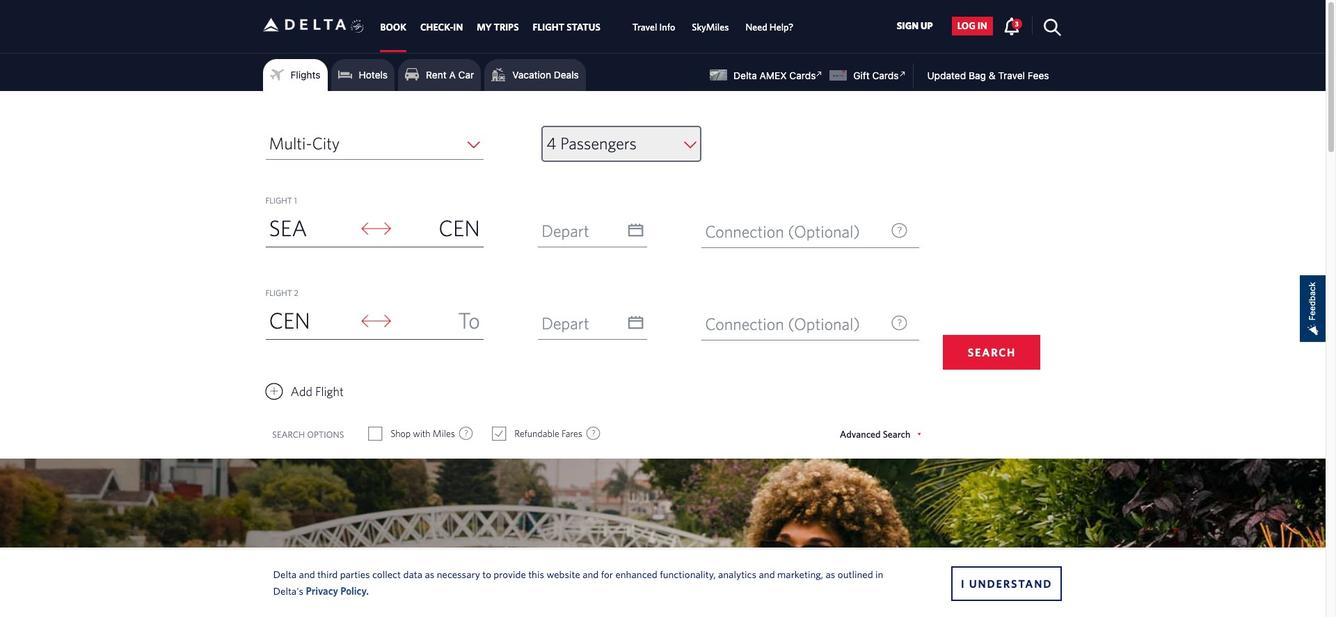 Task type: vqa. For each thing, say whether or not it's contained in the screenshot.
Main image
no



Task type: describe. For each thing, give the bounding box(es) containing it.
4
[[547, 134, 556, 153]]

flight for sea
[[265, 196, 292, 205]]

delta amex cards link
[[710, 68, 826, 81]]

vacation
[[512, 69, 551, 81]]

none text field inside book tab panel
[[538, 308, 647, 340]]

privacy policy.
[[306, 586, 369, 597]]

cen for bottommost the cen link
[[269, 308, 310, 333]]

1 and from the left
[[299, 569, 315, 581]]

with
[[413, 429, 431, 440]]

this link opens another site in a new window that may not follow the same accessibility policies as delta air lines. image for gift cards
[[896, 68, 909, 81]]

3 link
[[1003, 17, 1022, 35]]

connection (optional) link for cen
[[702, 216, 920, 248]]

provide
[[494, 569, 526, 581]]

1
[[294, 196, 297, 205]]

search button
[[943, 335, 1041, 370]]

trips
[[494, 22, 519, 33]]

third
[[317, 569, 338, 581]]

i understand
[[961, 578, 1052, 590]]

for
[[601, 569, 613, 581]]

my trips
[[477, 22, 519, 33]]

search options
[[272, 430, 344, 440]]

depart for to
[[542, 314, 589, 333]]

sign
[[897, 20, 919, 32]]

1 as from the left
[[425, 569, 434, 581]]

2
[[294, 288, 298, 298]]

sea link
[[265, 211, 356, 247]]

car
[[458, 69, 474, 81]]

functionality,
[[660, 569, 716, 581]]

privacy
[[306, 586, 338, 597]]

help?
[[770, 22, 794, 33]]

gift
[[853, 70, 870, 81]]

travel info link
[[632, 15, 675, 40]]

understand
[[969, 578, 1052, 590]]

none text field inside book tab panel
[[538, 215, 647, 248]]

miles
[[433, 429, 455, 440]]

info
[[659, 22, 675, 33]]

hotels
[[359, 69, 388, 81]]

1 horizontal spatial cen link
[[393, 211, 484, 247]]

check-in
[[420, 22, 463, 33]]

log in button
[[952, 17, 993, 35]]

analytics
[[718, 569, 757, 581]]

flight
[[533, 22, 565, 33]]

rent a car
[[426, 69, 474, 81]]

enhanced
[[615, 569, 658, 581]]

rent
[[426, 69, 447, 81]]

4 Passengers field
[[543, 127, 700, 161]]

delta for delta amex cards
[[734, 70, 757, 81]]

search
[[883, 429, 911, 441]]

depart button
[[538, 215, 647, 247]]

add
[[291, 385, 312, 399]]

bag
[[969, 70, 986, 81]]

advanced
[[840, 429, 881, 441]]

3 and from the left
[[759, 569, 775, 581]]

gift cards link
[[830, 68, 909, 81]]

tab list containing book
[[373, 0, 802, 52]]

need help? link
[[746, 15, 794, 40]]

Refundable Fares checkbox
[[493, 427, 505, 441]]

cards inside 'link'
[[872, 70, 899, 81]]

a
[[449, 69, 456, 81]]

flight inside add flight button
[[315, 385, 344, 399]]

collect
[[372, 569, 401, 581]]

in
[[453, 22, 463, 33]]

policy.
[[340, 586, 369, 597]]

refundable
[[514, 429, 559, 440]]

depart for cen
[[542, 221, 589, 241]]

flight 2
[[265, 288, 298, 298]]

add flight button
[[265, 381, 344, 403]]

book
[[380, 22, 406, 33]]

connection (optional) for cen
[[705, 222, 860, 241]]

(optional) for cen
[[788, 222, 860, 241]]

my
[[477, 22, 492, 33]]

2 and from the left
[[583, 569, 599, 581]]

in inside delta and third parties collect data as necessary to provide this website and for enhanced functionality, analytics and marketing, as outlined in delta's
[[875, 569, 883, 581]]

book link
[[380, 15, 406, 40]]

log in
[[957, 20, 987, 32]]

my trips link
[[477, 15, 519, 40]]

privacy policy. link
[[306, 586, 369, 597]]

gift cards
[[853, 70, 899, 81]]

1 cards from the left
[[789, 70, 816, 81]]

need
[[746, 22, 767, 33]]

skymiles link
[[692, 15, 729, 40]]

delta and third parties collect data as necessary to provide this website and for enhanced functionality, analytics and marketing, as outlined in delta's
[[273, 569, 883, 597]]

deals
[[554, 69, 579, 81]]

sign up
[[897, 20, 933, 32]]



Task type: locate. For each thing, give the bounding box(es) containing it.
this link opens another site in a new window that may not follow the same accessibility policies as delta air lines. image left gift
[[813, 68, 826, 81]]

status
[[567, 22, 600, 33]]

skyteam image
[[351, 5, 364, 48]]

connection (optional) for to
[[705, 315, 860, 334]]

delta up delta's
[[273, 569, 297, 581]]

this link opens another site in a new window that may not follow the same accessibility policies as delta air lines. image inside gift cards 'link'
[[896, 68, 909, 81]]

check-in link
[[420, 15, 463, 40]]

0 vertical spatial flight
[[265, 196, 292, 205]]

hotels link
[[338, 65, 388, 86]]

1 vertical spatial flight
[[265, 288, 292, 298]]

0 vertical spatial connection (optional)
[[705, 222, 860, 241]]

connection (optional) link for to
[[702, 308, 920, 341]]

0 vertical spatial depart
[[542, 221, 589, 241]]

1 horizontal spatial in
[[978, 20, 987, 32]]

i understand button
[[951, 567, 1062, 602]]

2 (optional) from the top
[[788, 315, 860, 334]]

add flight
[[291, 385, 344, 399]]

advanced search link
[[840, 429, 921, 441]]

1 horizontal spatial delta
[[734, 70, 757, 81]]

marketing,
[[777, 569, 823, 581]]

this link opens another site in a new window that may not follow the same accessibility policies as delta air lines. image for delta amex cards
[[813, 68, 826, 81]]

to
[[458, 308, 480, 333]]

travel info
[[632, 22, 675, 33]]

options
[[307, 430, 344, 440]]

2 cards from the left
[[872, 70, 899, 81]]

log
[[957, 20, 976, 32]]

1 vertical spatial (optional)
[[788, 315, 860, 334]]

1 connection (optional) from the top
[[705, 222, 860, 241]]

2 connection (optional) from the top
[[705, 315, 860, 334]]

1 vertical spatial cen link
[[265, 303, 356, 339]]

0 horizontal spatial cards
[[789, 70, 816, 81]]

1 horizontal spatial search
[[968, 347, 1016, 359]]

delta air lines image
[[263, 3, 346, 47]]

None text field
[[538, 308, 647, 340]]

and left for
[[583, 569, 599, 581]]

(optional)
[[788, 222, 860, 241], [788, 315, 860, 334]]

search inside button
[[968, 347, 1016, 359]]

delta inside delta and third parties collect data as necessary to provide this website and for enhanced functionality, analytics and marketing, as outlined in delta's
[[273, 569, 297, 581]]

need help?
[[746, 22, 794, 33]]

1 connection from the top
[[705, 222, 784, 241]]

(optional) for to
[[788, 315, 860, 334]]

amex
[[760, 70, 787, 81]]

0 horizontal spatial travel
[[632, 22, 657, 33]]

1 this link opens another site in a new window that may not follow the same accessibility policies as delta air lines. image from the left
[[813, 68, 826, 81]]

3
[[1015, 19, 1019, 28]]

cen
[[439, 215, 480, 241], [269, 308, 310, 333]]

1 horizontal spatial as
[[826, 569, 835, 581]]

4 passengers
[[547, 134, 637, 153]]

search for search
[[968, 347, 1016, 359]]

in right outlined
[[875, 569, 883, 581]]

multi-
[[269, 134, 312, 153]]

&
[[989, 70, 996, 81]]

up
[[921, 20, 933, 32]]

1 vertical spatial connection
[[705, 315, 784, 334]]

flight left 1
[[265, 196, 292, 205]]

0 horizontal spatial delta
[[273, 569, 297, 581]]

refundable fares
[[514, 429, 582, 440]]

0 vertical spatial cen
[[439, 215, 480, 241]]

shop
[[390, 429, 411, 440]]

depart inside depart dropdown button
[[542, 314, 589, 333]]

in inside button
[[978, 20, 987, 32]]

delta amex cards
[[734, 70, 816, 81]]

cen for the cen link to the right
[[439, 215, 480, 241]]

flight status link
[[533, 15, 600, 40]]

1 vertical spatial delta
[[273, 569, 297, 581]]

flight left 2
[[265, 288, 292, 298]]

0 vertical spatial travel
[[632, 22, 657, 33]]

0 vertical spatial cen link
[[393, 211, 484, 247]]

cards right gift
[[872, 70, 899, 81]]

this
[[528, 569, 544, 581]]

to
[[482, 569, 491, 581]]

delta's
[[273, 586, 303, 597]]

passengers
[[560, 134, 637, 153]]

multi-city
[[269, 134, 340, 153]]

sea
[[269, 215, 307, 241]]

1 depart from the top
[[542, 221, 589, 241]]

skymiles
[[692, 22, 729, 33]]

as left outlined
[[826, 569, 835, 581]]

flight
[[265, 196, 292, 205], [265, 288, 292, 298], [315, 385, 344, 399]]

travel
[[632, 22, 657, 33], [998, 70, 1025, 81]]

fees
[[1028, 70, 1049, 81]]

in right log
[[978, 20, 987, 32]]

connection
[[705, 222, 784, 241], [705, 315, 784, 334]]

0 vertical spatial in
[[978, 20, 987, 32]]

and left 'third'
[[299, 569, 315, 581]]

rent a car link
[[405, 65, 474, 86]]

flights
[[291, 69, 320, 81]]

fares
[[562, 429, 582, 440]]

connection (optional)
[[705, 222, 860, 241], [705, 315, 860, 334]]

connection (optional) link
[[702, 216, 920, 248], [702, 308, 920, 341]]

1 horizontal spatial this link opens another site in a new window that may not follow the same accessibility policies as delta air lines. image
[[896, 68, 909, 81]]

1 connection (optional) link from the top
[[702, 216, 920, 248]]

2 horizontal spatial and
[[759, 569, 775, 581]]

tab list
[[373, 0, 802, 52]]

0 horizontal spatial as
[[425, 569, 434, 581]]

this link opens another site in a new window that may not follow the same accessibility policies as delta air lines. image
[[813, 68, 826, 81], [896, 68, 909, 81]]

2 depart from the top
[[542, 314, 589, 333]]

updated
[[927, 70, 966, 81]]

2 connection (optional) link from the top
[[702, 308, 920, 341]]

1 (optional) from the top
[[788, 222, 860, 241]]

2 connection from the top
[[705, 315, 784, 334]]

search for search options
[[272, 430, 305, 440]]

shop with miles
[[390, 429, 455, 440]]

0 horizontal spatial search
[[272, 430, 305, 440]]

None text field
[[538, 215, 647, 248]]

0 horizontal spatial in
[[875, 569, 883, 581]]

1 horizontal spatial cen
[[439, 215, 480, 241]]

this link opens another site in a new window that may not follow the same accessibility policies as delta air lines. image right gift
[[896, 68, 909, 81]]

Shop with Miles checkbox
[[369, 427, 381, 441]]

0 vertical spatial delta
[[734, 70, 757, 81]]

2 vertical spatial flight
[[315, 385, 344, 399]]

travel left info
[[632, 22, 657, 33]]

flights link
[[270, 65, 320, 86]]

0 horizontal spatial and
[[299, 569, 315, 581]]

outlined
[[838, 569, 873, 581]]

necessary
[[437, 569, 480, 581]]

2 this link opens another site in a new window that may not follow the same accessibility policies as delta air lines. image from the left
[[896, 68, 909, 81]]

1 vertical spatial search
[[272, 430, 305, 440]]

and right analytics
[[759, 569, 775, 581]]

0 horizontal spatial cen
[[269, 308, 310, 333]]

updated bag & travel fees link
[[913, 70, 1049, 81]]

flight status
[[533, 22, 600, 33]]

1 horizontal spatial cards
[[872, 70, 899, 81]]

delta for delta and third parties collect data as necessary to provide this website and for enhanced functionality, analytics and marketing, as outlined in delta's
[[273, 569, 297, 581]]

this link opens another site in a new window that may not follow the same accessibility policies as delta air lines. image inside delta amex cards link
[[813, 68, 826, 81]]

delta left amex
[[734, 70, 757, 81]]

0 horizontal spatial cen link
[[265, 303, 356, 339]]

city
[[312, 134, 340, 153]]

Multi-City field
[[265, 127, 484, 160]]

travel right &
[[998, 70, 1025, 81]]

1 vertical spatial travel
[[998, 70, 1025, 81]]

as
[[425, 569, 434, 581], [826, 569, 835, 581]]

0 vertical spatial (optional)
[[788, 222, 860, 241]]

to link
[[393, 303, 484, 339]]

as right data
[[425, 569, 434, 581]]

search
[[968, 347, 1016, 359], [272, 430, 305, 440]]

parties
[[340, 569, 370, 581]]

check-
[[420, 22, 453, 33]]

1 vertical spatial depart
[[542, 314, 589, 333]]

1 horizontal spatial travel
[[998, 70, 1025, 81]]

flight right add
[[315, 385, 344, 399]]

in
[[978, 20, 987, 32], [875, 569, 883, 581]]

1 vertical spatial cen
[[269, 308, 310, 333]]

flight for cen
[[265, 288, 292, 298]]

1 vertical spatial connection (optional)
[[705, 315, 860, 334]]

travel inside tab list
[[632, 22, 657, 33]]

1 vertical spatial in
[[875, 569, 883, 581]]

sign up link
[[891, 17, 939, 35]]

0 horizontal spatial this link opens another site in a new window that may not follow the same accessibility policies as delta air lines. image
[[813, 68, 826, 81]]

0 vertical spatial connection
[[705, 222, 784, 241]]

depart inside depart popup button
[[542, 221, 589, 241]]

book tab panel
[[0, 91, 1326, 459]]

2 as from the left
[[826, 569, 835, 581]]

advanced search
[[840, 429, 911, 441]]

updated bag & travel fees
[[927, 70, 1049, 81]]

0 vertical spatial search
[[968, 347, 1016, 359]]

i
[[961, 578, 966, 590]]

cards right amex
[[789, 70, 816, 81]]

0 vertical spatial connection (optional) link
[[702, 216, 920, 248]]

1 horizontal spatial and
[[583, 569, 599, 581]]

1 vertical spatial connection (optional) link
[[702, 308, 920, 341]]

vacation deals
[[512, 69, 579, 81]]

connection for to
[[705, 315, 784, 334]]

website
[[547, 569, 580, 581]]

data
[[403, 569, 422, 581]]

connection for cen
[[705, 222, 784, 241]]



